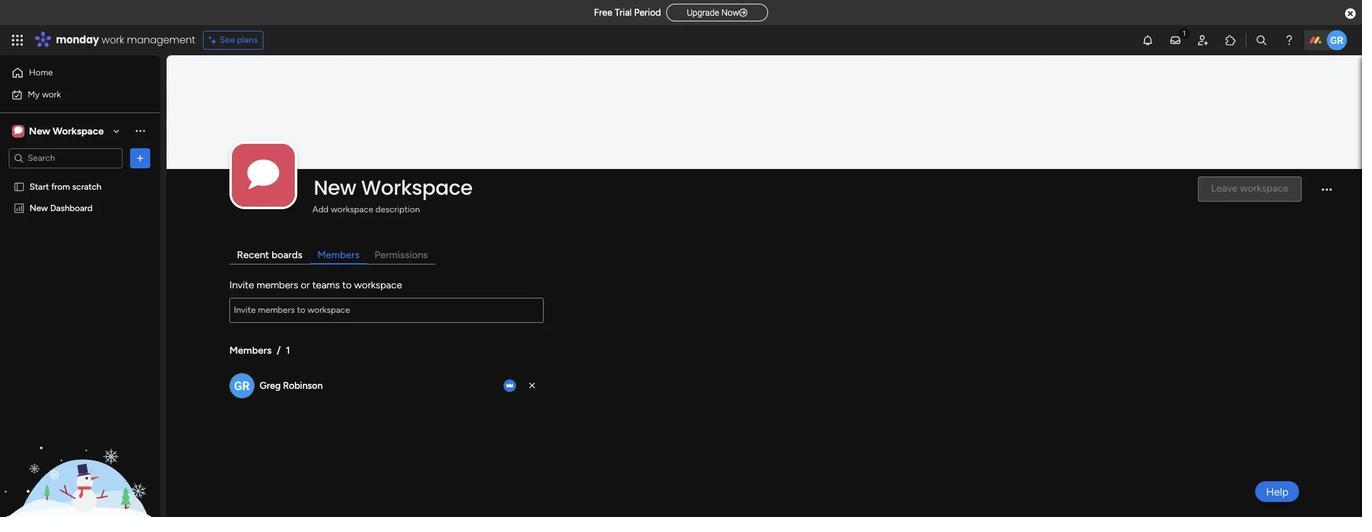 Task type: vqa. For each thing, say whether or not it's contained in the screenshot.
1st OWNER field from the top of the page
no



Task type: describe. For each thing, give the bounding box(es) containing it.
new dashboard
[[30, 203, 93, 213]]

new workspace button
[[9, 120, 125, 142]]

new crown image
[[504, 380, 516, 392]]

robinson
[[283, 380, 323, 392]]

Invite members to workspace text field
[[230, 298, 544, 323]]

workspace inside workspace selection element
[[53, 125, 104, 137]]

dapulse close image
[[1346, 8, 1356, 20]]

invite
[[230, 279, 254, 291]]

1 vertical spatial new
[[314, 174, 356, 202]]

now
[[722, 8, 739, 18]]

/
[[277, 345, 281, 357]]

start
[[30, 181, 49, 192]]

greg robinson image
[[1327, 30, 1347, 50]]

New Workspace field
[[311, 174, 1188, 202]]

dashboard
[[50, 203, 93, 213]]

help button
[[1256, 482, 1300, 502]]

help
[[1266, 486, 1289, 498]]

upgrade now link
[[666, 4, 768, 21]]

1 image
[[1179, 26, 1190, 40]]

new inside list box
[[30, 203, 48, 213]]

see
[[220, 35, 235, 45]]

Search in workspace field
[[26, 151, 105, 165]]

my work button
[[8, 85, 135, 105]]

v2 ellipsis image
[[1322, 188, 1332, 199]]

my
[[28, 89, 40, 100]]

add
[[313, 204, 329, 215]]

lottie animation element
[[0, 390, 160, 517]]

lottie animation image
[[0, 390, 160, 517]]

new workspace inside workspace selection element
[[29, 125, 104, 137]]

upgrade now
[[687, 8, 739, 18]]

members
[[257, 279, 298, 291]]

my work
[[28, 89, 61, 100]]

help image
[[1283, 34, 1296, 47]]

trial
[[615, 7, 632, 18]]

1 vertical spatial workspace
[[361, 174, 473, 202]]

home
[[29, 67, 53, 78]]

greg
[[260, 380, 281, 392]]

public dashboard image
[[13, 202, 25, 214]]

notifications image
[[1142, 34, 1154, 47]]

workspace options image
[[134, 125, 147, 137]]

1 horizontal spatial new workspace
[[314, 174, 473, 202]]

free trial period
[[594, 7, 661, 18]]

select product image
[[11, 34, 24, 47]]

monday
[[56, 33, 99, 47]]

apps image
[[1225, 34, 1237, 47]]



Task type: locate. For each thing, give the bounding box(es) containing it.
search everything image
[[1256, 34, 1268, 47]]

members for members / 1
[[230, 345, 272, 357]]

workspace right add
[[331, 204, 373, 215]]

management
[[127, 33, 195, 47]]

new workspace up description
[[314, 174, 473, 202]]

0 vertical spatial workspace
[[53, 125, 104, 137]]

1
[[286, 345, 290, 357]]

workspace up invite members to workspace text field
[[354, 279, 402, 291]]

1 horizontal spatial members
[[318, 249, 360, 261]]

free
[[594, 7, 613, 18]]

or
[[301, 279, 310, 291]]

0 vertical spatial workspace
[[331, 204, 373, 215]]

option
[[0, 175, 160, 178]]

workspace up description
[[361, 174, 473, 202]]

0 horizontal spatial members
[[230, 345, 272, 357]]

new workspace up search in workspace 'field' at top left
[[29, 125, 104, 137]]

members up to
[[318, 249, 360, 261]]

members left /
[[230, 345, 272, 357]]

1 vertical spatial workspace
[[354, 279, 402, 291]]

members
[[318, 249, 360, 261], [230, 345, 272, 357]]

see plans
[[220, 35, 258, 45]]

boards
[[272, 249, 302, 261]]

add workspace description
[[313, 204, 420, 215]]

work right monday
[[102, 33, 124, 47]]

permissions
[[375, 249, 428, 261]]

1 vertical spatial work
[[42, 89, 61, 100]]

members / 1
[[230, 345, 290, 357]]

scratch
[[72, 181, 102, 192]]

recent
[[237, 249, 269, 261]]

0 horizontal spatial new workspace
[[29, 125, 104, 137]]

1 horizontal spatial work
[[102, 33, 124, 47]]

work for my
[[42, 89, 61, 100]]

new inside workspace selection element
[[29, 125, 50, 137]]

invite members or teams to workspace
[[230, 279, 402, 291]]

new
[[29, 125, 50, 137], [314, 174, 356, 202], [30, 203, 48, 213]]

greg robinson
[[260, 380, 323, 392]]

options image
[[134, 152, 147, 164]]

0 vertical spatial new workspace
[[29, 125, 104, 137]]

0 horizontal spatial work
[[42, 89, 61, 100]]

see plans button
[[203, 31, 264, 50]]

1 horizontal spatial workspace
[[361, 174, 473, 202]]

list box
[[0, 174, 160, 389]]

2 vertical spatial new
[[30, 203, 48, 213]]

new up add
[[314, 174, 356, 202]]

public board image
[[13, 181, 25, 193]]

description
[[376, 204, 420, 215]]

1 vertical spatial members
[[230, 345, 272, 357]]

plans
[[237, 35, 258, 45]]

0 vertical spatial work
[[102, 33, 124, 47]]

new right public dashboard image
[[30, 203, 48, 213]]

0 vertical spatial new
[[29, 125, 50, 137]]

teams
[[312, 279, 340, 291]]

work inside button
[[42, 89, 61, 100]]

invite members image
[[1197, 34, 1210, 47]]

list box containing start from scratch
[[0, 174, 160, 389]]

None text field
[[230, 298, 544, 323]]

work
[[102, 33, 124, 47], [42, 89, 61, 100]]

inbox image
[[1170, 34, 1182, 47]]

greg robinson link
[[260, 380, 323, 392]]

workspace selection element
[[12, 124, 106, 139]]

from
[[51, 181, 70, 192]]

work right my
[[42, 89, 61, 100]]

work for monday
[[102, 33, 124, 47]]

new down 'my work' at the left of the page
[[29, 125, 50, 137]]

period
[[634, 7, 661, 18]]

to
[[342, 279, 352, 291]]

dapulse rightstroke image
[[739, 8, 748, 18]]

upgrade
[[687, 8, 720, 18]]

workspace
[[53, 125, 104, 137], [361, 174, 473, 202]]

1 vertical spatial new workspace
[[314, 174, 473, 202]]

monday work management
[[56, 33, 195, 47]]

members for members
[[318, 249, 360, 261]]

start from scratch
[[30, 181, 102, 192]]

0 horizontal spatial workspace
[[53, 125, 104, 137]]

workspace image
[[12, 124, 25, 138], [14, 124, 23, 138], [232, 144, 295, 207], [247, 151, 279, 200]]

home button
[[8, 63, 135, 83]]

workspace
[[331, 204, 373, 215], [354, 279, 402, 291]]

new workspace
[[29, 125, 104, 137], [314, 174, 473, 202]]

0 vertical spatial members
[[318, 249, 360, 261]]

recent boards
[[237, 249, 302, 261]]

workspace up search in workspace 'field' at top left
[[53, 125, 104, 137]]



